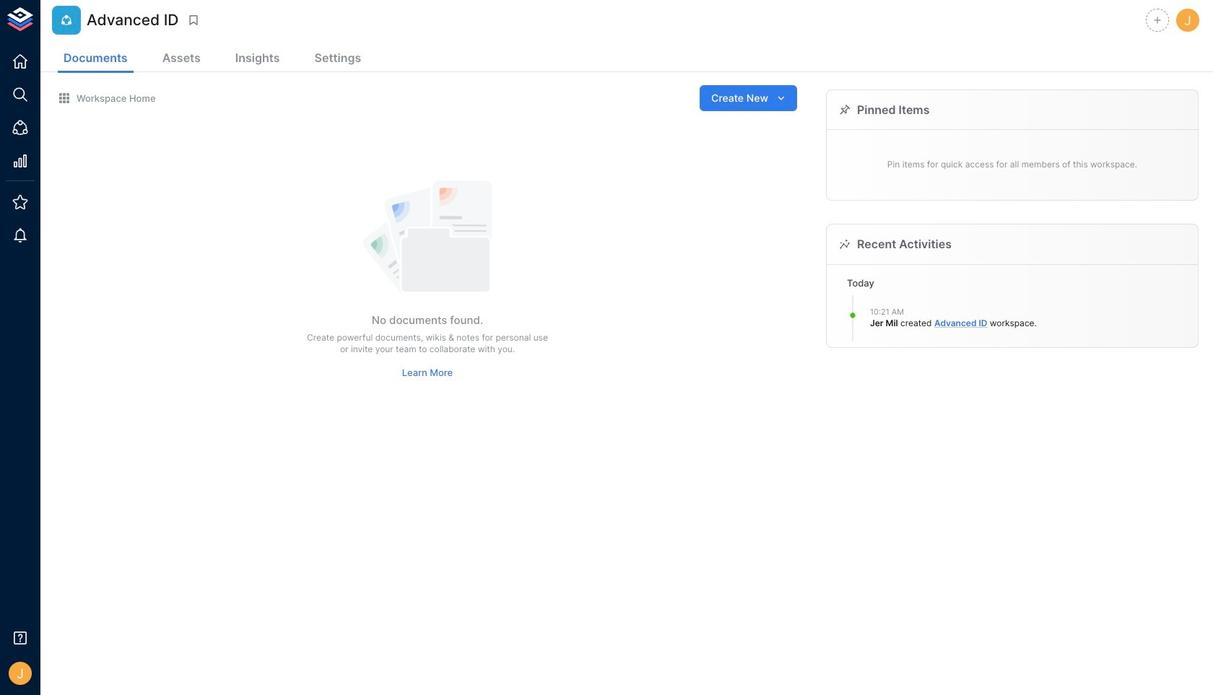 Task type: describe. For each thing, give the bounding box(es) containing it.
bookmark image
[[187, 14, 200, 27]]



